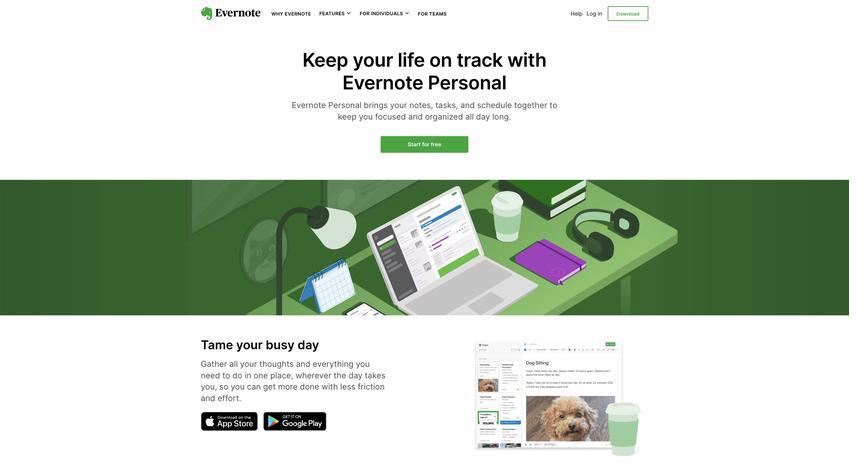 Task type: vqa. For each thing, say whether or not it's contained in the screenshot.
'you' inside the evernote personal brings your notes, tasks, and schedule together to keep you focused and organized all day long.
yes



Task type: describe. For each thing, give the bounding box(es) containing it.
why
[[271, 11, 283, 17]]

place,
[[270, 371, 293, 381]]

features button
[[319, 10, 352, 17]]

personal inside the evernote personal brings your notes, tasks, and schedule together to keep you focused and organized all day long.
[[328, 100, 362, 110]]

all inside gather all your thoughts and everything you need to do in one place, wherever the day takes you, so you can get more done with less friction and effort.
[[229, 359, 238, 369]]

log in link
[[587, 10, 602, 17]]

takes
[[365, 371, 386, 381]]

track
[[457, 48, 503, 72]]

one
[[254, 371, 268, 381]]

focused
[[375, 112, 406, 122]]

the
[[334, 371, 346, 381]]

tame
[[201, 338, 233, 353]]

do
[[232, 371, 242, 381]]

for for for teams
[[418, 11, 428, 17]]

evernote personal brings your notes, tasks, and schedule together to keep you focused and organized all day long.
[[292, 100, 557, 122]]

evernote logo image
[[201, 7, 261, 20]]

keep
[[338, 112, 357, 122]]

start for free link
[[381, 136, 469, 153]]

in inside gather all your thoughts and everything you need to do in one place, wherever the day takes you, so you can get more done with less friction and effort.
[[245, 371, 251, 381]]

teams
[[429, 11, 447, 17]]

effort.
[[218, 393, 241, 403]]

for individuals button
[[360, 10, 410, 17]]

free
[[431, 141, 441, 148]]

gather all your thoughts and everything you need to do in one place, wherever the day takes you, so you can get more done with less friction and effort.
[[201, 359, 386, 403]]

done
[[300, 382, 319, 392]]

for
[[422, 141, 430, 148]]

and right tasks,
[[461, 100, 475, 110]]

with inside gather all your thoughts and everything you need to do in one place, wherever the day takes you, so you can get more done with less friction and effort.
[[322, 382, 338, 392]]

with inside keep your life on track with evernote personal
[[507, 48, 547, 72]]

notes,
[[409, 100, 433, 110]]

features
[[319, 11, 345, 16]]

log
[[587, 10, 596, 17]]

on
[[429, 48, 452, 72]]

can
[[247, 382, 261, 392]]

tame your busy day
[[201, 338, 319, 353]]

you inside the evernote personal brings your notes, tasks, and schedule together to keep you focused and organized all day long.
[[359, 112, 373, 122]]

organized
[[425, 112, 463, 122]]

day inside the evernote personal brings your notes, tasks, and schedule together to keep you focused and organized all day long.
[[476, 112, 490, 122]]

and down you,
[[201, 393, 215, 403]]

so
[[219, 382, 228, 392]]

1 horizontal spatial in
[[598, 10, 602, 17]]



Task type: locate. For each thing, give the bounding box(es) containing it.
day
[[476, 112, 490, 122], [298, 338, 319, 353], [349, 371, 363, 381]]

life
[[398, 48, 425, 72]]

you
[[359, 112, 373, 122], [356, 359, 370, 369], [231, 382, 245, 392]]

0 horizontal spatial with
[[322, 382, 338, 392]]

0 vertical spatial personal
[[428, 71, 507, 94]]

why evernote
[[271, 11, 311, 17]]

friction
[[358, 382, 385, 392]]

day right busy
[[298, 338, 319, 353]]

evernote
[[285, 11, 311, 17], [343, 71, 423, 94], [292, 100, 326, 110]]

to
[[550, 100, 557, 110], [222, 371, 230, 381]]

all inside the evernote personal brings your notes, tasks, and schedule together to keep you focused and organized all day long.
[[465, 112, 474, 122]]

need
[[201, 371, 220, 381]]

day up less
[[349, 371, 363, 381]]

all right organized
[[465, 112, 474, 122]]

0 vertical spatial day
[[476, 112, 490, 122]]

in right the log at the right top of page
[[598, 10, 602, 17]]

to right together
[[550, 100, 557, 110]]

1 vertical spatial all
[[229, 359, 238, 369]]

1 vertical spatial evernote
[[343, 71, 423, 94]]

2 vertical spatial evernote
[[292, 100, 326, 110]]

in
[[598, 10, 602, 17], [245, 371, 251, 381]]

illustration for evernote professional plan image
[[0, 180, 849, 328]]

your
[[353, 48, 393, 72], [390, 100, 407, 110], [236, 338, 263, 353], [240, 359, 257, 369]]

for left teams
[[418, 11, 428, 17]]

1 horizontal spatial with
[[507, 48, 547, 72]]

for left individuals
[[360, 11, 370, 16]]

with
[[507, 48, 547, 72], [322, 382, 338, 392]]

evernote inside the evernote personal brings your notes, tasks, and schedule together to keep you focused and organized all day long.
[[292, 100, 326, 110]]

you down brings
[[359, 112, 373, 122]]

personal
[[428, 71, 507, 94], [328, 100, 362, 110]]

1 vertical spatial with
[[322, 382, 338, 392]]

everything
[[313, 359, 354, 369]]

personal up keep
[[328, 100, 362, 110]]

1 horizontal spatial day
[[349, 371, 363, 381]]

2 horizontal spatial day
[[476, 112, 490, 122]]

0 horizontal spatial to
[[222, 371, 230, 381]]

you up takes
[[356, 359, 370, 369]]

more
[[278, 382, 298, 392]]

2 vertical spatial you
[[231, 382, 245, 392]]

help link
[[571, 10, 583, 17]]

1 vertical spatial you
[[356, 359, 370, 369]]

log in
[[587, 10, 602, 17]]

evernote notes showcase image
[[472, 339, 648, 457]]

1 vertical spatial to
[[222, 371, 230, 381]]

day down schedule at the top right of the page
[[476, 112, 490, 122]]

1 horizontal spatial for
[[418, 11, 428, 17]]

0 vertical spatial to
[[550, 100, 557, 110]]

for inside button
[[360, 11, 370, 16]]

and up wherever
[[296, 359, 310, 369]]

your inside the evernote personal brings your notes, tasks, and schedule together to keep you focused and organized all day long.
[[390, 100, 407, 110]]

for
[[360, 11, 370, 16], [418, 11, 428, 17]]

for teams
[[418, 11, 447, 17]]

0 horizontal spatial day
[[298, 338, 319, 353]]

to inside the evernote personal brings your notes, tasks, and schedule together to keep you focused and organized all day long.
[[550, 100, 557, 110]]

evernote inside keep your life on track with evernote personal
[[343, 71, 423, 94]]

0 vertical spatial in
[[598, 10, 602, 17]]

for individuals
[[360, 11, 403, 16]]

1 vertical spatial day
[[298, 338, 319, 353]]

day inside gather all your thoughts and everything you need to do in one place, wherever the day takes you, so you can get more done with less friction and effort.
[[349, 371, 363, 381]]

all
[[465, 112, 474, 122], [229, 359, 238, 369]]

2 vertical spatial day
[[349, 371, 363, 381]]

0 vertical spatial with
[[507, 48, 547, 72]]

individuals
[[371, 11, 403, 16]]

gather
[[201, 359, 227, 369]]

for teams link
[[418, 10, 447, 17]]

in right do
[[245, 371, 251, 381]]

0 horizontal spatial personal
[[328, 100, 362, 110]]

less
[[340, 382, 356, 392]]

and down notes,
[[408, 112, 423, 122]]

wherever
[[296, 371, 331, 381]]

download
[[617, 11, 639, 17]]

get
[[263, 382, 276, 392]]

your inside gather all your thoughts and everything you need to do in one place, wherever the day takes you, so you can get more done with less friction and effort.
[[240, 359, 257, 369]]

tasks,
[[435, 100, 458, 110]]

long.
[[492, 112, 511, 122]]

help
[[571, 10, 583, 17]]

start
[[408, 141, 421, 148]]

you,
[[201, 382, 217, 392]]

keep
[[303, 48, 348, 72]]

1 vertical spatial personal
[[328, 100, 362, 110]]

start for free
[[408, 141, 441, 148]]

all up do
[[229, 359, 238, 369]]

0 horizontal spatial in
[[245, 371, 251, 381]]

1 vertical spatial in
[[245, 371, 251, 381]]

brings
[[364, 100, 388, 110]]

0 vertical spatial evernote
[[285, 11, 311, 17]]

download link
[[608, 6, 648, 21]]

1 horizontal spatial all
[[465, 112, 474, 122]]

for for for individuals
[[360, 11, 370, 16]]

0 horizontal spatial all
[[229, 359, 238, 369]]

0 vertical spatial all
[[465, 112, 474, 122]]

busy
[[266, 338, 295, 353]]

your inside keep your life on track with evernote personal
[[353, 48, 393, 72]]

schedule
[[477, 100, 512, 110]]

1 horizontal spatial personal
[[428, 71, 507, 94]]

you down do
[[231, 382, 245, 392]]

why evernote link
[[271, 10, 311, 17]]

personal inside keep your life on track with evernote personal
[[428, 71, 507, 94]]

0 horizontal spatial for
[[360, 11, 370, 16]]

and
[[461, 100, 475, 110], [408, 112, 423, 122], [296, 359, 310, 369], [201, 393, 215, 403]]

0 vertical spatial you
[[359, 112, 373, 122]]

to inside gather all your thoughts and everything you need to do in one place, wherever the day takes you, so you can get more done with less friction and effort.
[[222, 371, 230, 381]]

thoughts
[[259, 359, 294, 369]]

to left do
[[222, 371, 230, 381]]

1 horizontal spatial to
[[550, 100, 557, 110]]

keep your life on track with evernote personal
[[303, 48, 547, 94]]

together
[[514, 100, 547, 110]]

personal up tasks,
[[428, 71, 507, 94]]



